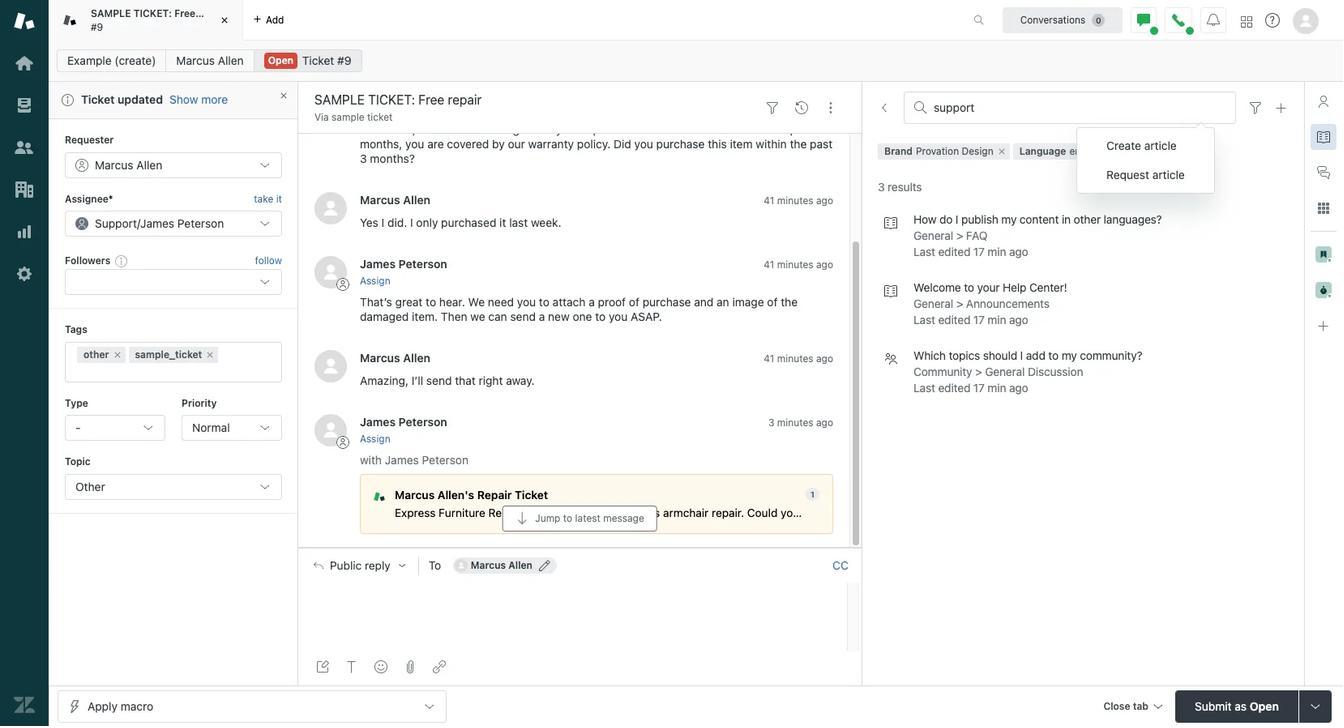 Task type: describe. For each thing, give the bounding box(es) containing it.
marcus allen up the amazing,
[[360, 351, 431, 365]]

2 james peterson link from the top
[[360, 415, 448, 429]]

hi marcus, thanks for reaching out. if you've purchased an item from us within the past 3 months, you are covered by our warranty policy. did you purchase this item within the past 3 months?
[[360, 122, 836, 165]]

#9 inside sample ticket: free repair #9
[[91, 21, 103, 33]]

peterson inside assignee* element
[[177, 217, 224, 230]]

min for i
[[988, 381, 1007, 395]]

reporting image
[[14, 221, 35, 242]]

that
[[455, 374, 476, 388]]

min for publish
[[988, 245, 1007, 259]]

hide composer image
[[574, 541, 587, 554]]

attach
[[553, 295, 586, 309]]

time tracking image
[[1316, 282, 1332, 298]]

41 for attach
[[764, 258, 775, 271]]

assign button for 1st james peterson link
[[360, 274, 391, 289]]

example (create)
[[67, 54, 156, 67]]

with
[[360, 453, 382, 467]]

0 vertical spatial within
[[736, 122, 767, 136]]

more
[[201, 93, 228, 106]]

clear filters
[[1119, 144, 1179, 157]]

out.
[[523, 122, 543, 136]]

menu containing create article
[[1077, 127, 1215, 194]]

to inside ‭welcome to your help center!‬ ‭general‬ > ‭announcements‬ last edited 17 min ago
[[964, 281, 975, 295]]

2 of from the left
[[767, 295, 778, 309]]

41 minutes ago for week.
[[764, 194, 834, 207]]

via
[[315, 111, 329, 123]]

ticket for ticket updated show more
[[81, 92, 115, 106]]

public reply
[[330, 559, 391, 572]]

format text image
[[345, 661, 358, 674]]

3 41 minutes ago from the top
[[764, 353, 834, 365]]

jump to latest message button
[[503, 506, 658, 532]]

damaged
[[360, 310, 409, 324]]

close tab button
[[1097, 691, 1169, 725]]

to up new
[[539, 295, 550, 309]]

41 for week.
[[764, 194, 775, 207]]

you right did
[[635, 137, 654, 151]]

i right did.
[[410, 215, 413, 229]]

this
[[708, 137, 727, 151]]

secondary element
[[49, 45, 1344, 77]]

submit
[[1195, 699, 1232, 713]]

i'll
[[412, 374, 423, 388]]

other inside the "‭how do i publish my content in other languages?‬ ‭general‬ > ‭faq‬ last edited 17 min ago"
[[1074, 213, 1101, 227]]

1 vertical spatial remove image
[[112, 350, 122, 360]]

organizations image
[[14, 179, 35, 200]]

that's great to hear. we need you to attach a proof of purchase and an image of the damaged item. then we can send a new one to you asap.
[[360, 295, 801, 324]]

sample
[[91, 7, 131, 20]]

topic
[[65, 456, 91, 468]]

conversations button
[[1003, 7, 1123, 33]]

topic element
[[65, 474, 282, 500]]

right
[[479, 374, 503, 388]]

1 vertical spatial us
[[1086, 145, 1097, 158]]

close image
[[217, 12, 233, 28]]

ago inside ‭which topics should i add to my community?‬ community > general discussion last edited 17 min ago
[[1010, 381, 1029, 395]]

language
[[1020, 145, 1067, 158]]

filter image
[[1250, 101, 1263, 114]]

ticket:
[[134, 7, 172, 20]]

we
[[471, 310, 485, 324]]

the inside 'that's great to hear. we need you to attach a proof of purchase and an image of the damaged item. then we can send a new one to you asap.'
[[781, 295, 798, 309]]

as
[[1235, 699, 1247, 713]]

image
[[733, 295, 764, 309]]

> inside ‭which topics should i add to my community?‬ community > general discussion last edited 17 min ago
[[976, 365, 983, 379]]

by
[[492, 137, 505, 151]]

filters
[[1150, 144, 1179, 157]]

sample
[[332, 111, 365, 123]]

community
[[914, 365, 973, 379]]

reply
[[365, 559, 391, 572]]

one
[[573, 310, 592, 324]]

1 avatar image from the top
[[315, 192, 347, 224]]

yes
[[360, 215, 379, 229]]

> inside the "‭how do i publish my content in other languages?‬ ‭general‬ > ‭faq‬ last edited 17 min ago"
[[957, 229, 964, 243]]

sample ticket: free repair #9
[[91, 7, 226, 33]]

request article menu item
[[1078, 161, 1215, 190]]

language en-us
[[1020, 145, 1097, 158]]

0 vertical spatial remove image
[[1100, 147, 1110, 157]]

publish
[[962, 213, 999, 227]]

‭welcome to your help center!‬ ‭general‬ > ‭announcements‬ last edited 17 min ago
[[914, 281, 1068, 327]]

ticket
[[367, 111, 393, 123]]

assign for 1st james peterson link
[[360, 275, 391, 287]]

/
[[137, 217, 140, 230]]

add attachment image
[[404, 661, 417, 674]]

should
[[983, 349, 1018, 363]]

did.
[[388, 215, 407, 229]]

3 minutes ago text field
[[769, 417, 834, 429]]

take it button
[[254, 191, 282, 208]]

info on adding followers image
[[115, 255, 128, 268]]

1 vertical spatial other
[[84, 349, 109, 361]]

marcus inside secondary element
[[176, 54, 215, 67]]

marcus allen right marcus.allen@example.com icon
[[471, 559, 533, 571]]

‭how do i publish my content in other languages?‬ ‭general‬ > ‭faq‬ last edited 17 min ago
[[914, 213, 1163, 259]]

marcus.allen@example.com image
[[455, 559, 468, 572]]

design
[[962, 145, 994, 158]]

only
[[416, 215, 438, 229]]

close ticket collision notification image
[[279, 90, 289, 100]]

3 results
[[878, 180, 922, 194]]

displays possible ticket submission types image
[[1310, 700, 1323, 713]]

marcus allen link for amazing,
[[360, 351, 431, 365]]

0 vertical spatial past
[[790, 122, 813, 136]]

purchase inside 'that's great to hear. we need you to attach a proof of purchase and an image of the damaged item. then we can send a new one to you asap.'
[[643, 295, 691, 309]]

1 vertical spatial item
[[730, 137, 753, 151]]

#9 inside secondary element
[[337, 54, 352, 67]]

conversationlabel log
[[298, 70, 862, 548]]

that's
[[360, 295, 392, 309]]

add button
[[243, 0, 294, 40]]

min inside ‭welcome to your help center!‬ ‭general‬ > ‭announcements‬ last edited 17 min ago
[[988, 313, 1007, 327]]

article for request article
[[1153, 168, 1185, 182]]

marcus allen inside secondary element
[[176, 54, 244, 67]]

0 horizontal spatial purchased
[[441, 215, 497, 229]]

via sample ticket
[[315, 111, 393, 123]]

minutes for yes i did. i only purchased it last week.
[[778, 194, 814, 207]]

amazing,
[[360, 374, 409, 388]]

other
[[75, 480, 105, 494]]

17 for i
[[974, 245, 985, 259]]

draft mode image
[[316, 661, 329, 674]]

last inside ‭welcome to your help center!‬ ‭general‬ > ‭announcements‬ last edited 17 min ago
[[914, 313, 936, 327]]

41 minutes ago for attach
[[764, 258, 834, 271]]

macro
[[121, 699, 153, 713]]

add inside ‭which topics should i add to my community?‬ community > general discussion last edited 17 min ago
[[1026, 349, 1046, 363]]

1 vertical spatial past
[[810, 137, 833, 151]]

create
[[1107, 139, 1142, 152]]

4 minutes from the top
[[778, 417, 814, 429]]

request
[[1107, 168, 1150, 182]]

get started image
[[14, 53, 35, 74]]

‭announcements‬
[[967, 297, 1050, 311]]

us inside hi marcus, thanks for reaching out. if you've purchased an item from us within the past 3 months, you are covered by our warranty policy. did you purchase this item within the past 3 months?
[[721, 122, 733, 136]]

assign for 1st james peterson link from the bottom
[[360, 433, 391, 445]]

‭faq‬
[[967, 229, 988, 243]]

Subject field
[[311, 90, 755, 109]]

policy.
[[577, 137, 611, 151]]

take
[[254, 193, 274, 205]]

‭general‬ inside ‭welcome to your help center!‬ ‭general‬ > ‭announcements‬ last edited 17 min ago
[[914, 297, 954, 311]]

james right with
[[385, 453, 419, 467]]

apps image
[[1318, 202, 1331, 215]]

normal
[[192, 421, 230, 435]]

support
[[95, 217, 137, 230]]

can
[[489, 310, 507, 324]]

new
[[548, 310, 570, 324]]

item.
[[412, 310, 438, 324]]

back image
[[878, 101, 891, 114]]

0 horizontal spatial item
[[667, 122, 690, 136]]

james up the that's
[[360, 257, 396, 271]]

1 james peterson link from the top
[[360, 257, 448, 271]]

minutes for amazing, i'll send that right away.
[[778, 353, 814, 365]]

tags
[[65, 324, 87, 336]]

to right 'one'
[[595, 310, 606, 324]]

our
[[508, 137, 525, 151]]

marcus,
[[374, 122, 416, 136]]

1 vertical spatial within
[[756, 137, 787, 151]]

i inside the "‭how do i publish my content in other languages?‬ ‭general‬ > ‭faq‬ last edited 17 min ago"
[[956, 213, 959, 227]]

hear.
[[439, 295, 465, 309]]

button displays agent's chat status as online. image
[[1138, 13, 1151, 26]]

we
[[468, 295, 485, 309]]

follow button
[[255, 254, 282, 269]]

thanks
[[419, 122, 454, 136]]

marcus allen inside requester element
[[95, 158, 162, 172]]

you right need
[[517, 295, 536, 309]]

1 horizontal spatial open
[[1250, 699, 1280, 713]]

allen up i'll
[[403, 351, 431, 365]]

if
[[546, 122, 553, 136]]

asap.
[[631, 310, 662, 324]]

followers
[[65, 255, 110, 267]]

i inside ‭which topics should i add to my community?‬ community > general discussion last edited 17 min ago
[[1021, 349, 1024, 363]]

help
[[1003, 281, 1027, 295]]

edited inside ‭welcome to your help center!‬ ‭general‬ > ‭announcements‬ last edited 17 min ago
[[939, 313, 971, 327]]

from
[[693, 122, 718, 136]]

‭general‬ inside the "‭how do i publish my content in other languages?‬ ‭general‬ > ‭faq‬ last edited 17 min ago"
[[914, 229, 954, 243]]



Task type: locate. For each thing, give the bounding box(es) containing it.
edited down ‭welcome
[[939, 313, 971, 327]]

edited for topics
[[939, 381, 971, 395]]

17 down ‭faq‬ on the top
[[974, 245, 985, 259]]

topics
[[949, 349, 981, 363]]

assignee*
[[65, 193, 113, 205]]

customers image
[[14, 137, 35, 158]]

1 vertical spatial my
[[1062, 349, 1077, 363]]

to up discussion
[[1049, 349, 1059, 363]]

public reply button
[[299, 549, 418, 583]]

1 vertical spatial last
[[914, 313, 936, 327]]

2 41 minutes ago text field from the top
[[764, 258, 834, 271]]

2 vertical spatial ticket
[[515, 489, 548, 502]]

0 vertical spatial open
[[268, 54, 294, 66]]

ticket up via
[[302, 54, 334, 67]]

1 vertical spatial an
[[717, 295, 730, 309]]

#9 up sample
[[337, 54, 352, 67]]

2 edited from the top
[[939, 313, 971, 327]]

41 minutes ago text field
[[764, 194, 834, 207], [764, 258, 834, 271], [764, 353, 834, 365]]

1 of from the left
[[629, 295, 640, 309]]

past down events icon
[[790, 122, 813, 136]]

did
[[614, 137, 632, 151]]

send right can
[[510, 310, 536, 324]]

knowledge image
[[1318, 131, 1331, 144]]

to up item.
[[426, 295, 436, 309]]

james
[[140, 217, 174, 230], [360, 257, 396, 271], [360, 415, 396, 429], [385, 453, 419, 467]]

‭general‬ down ‭how
[[914, 229, 954, 243]]

warranty
[[528, 137, 574, 151]]

it inside button
[[276, 193, 282, 205]]

hi
[[360, 122, 371, 136]]

1 vertical spatial 41
[[764, 258, 775, 271]]

marcus down with james peterson
[[395, 489, 435, 502]]

1 17 from the top
[[974, 245, 985, 259]]

james peterson assign for assign button for 1st james peterson link from the bottom
[[360, 415, 448, 445]]

1 vertical spatial edited
[[939, 313, 971, 327]]

add right close image
[[266, 13, 284, 26]]

min down "general"
[[988, 381, 1007, 395]]

edited inside the "‭how do i publish my content in other languages?‬ ‭general‬ > ‭faq‬ last edited 17 min ago"
[[939, 245, 971, 259]]

1 min from the top
[[988, 245, 1007, 259]]

marcus up yes on the top of page
[[360, 193, 400, 207]]

an inside hi marcus, thanks for reaching out. if you've purchased an item from us within the past 3 months, you are covered by our warranty policy. did you purchase this item within the past 3 months?
[[652, 122, 664, 136]]

you down proof
[[609, 310, 628, 324]]

- button
[[65, 415, 165, 441]]

tabs tab list
[[49, 0, 957, 41]]

allen left edit user icon
[[509, 559, 533, 571]]

tab containing sample ticket: free repair
[[49, 0, 243, 41]]

purchased
[[593, 122, 649, 136], [441, 215, 497, 229]]

17 inside the "‭how do i publish my content in other languages?‬ ‭general‬ > ‭faq‬ last edited 17 min ago"
[[974, 245, 985, 259]]

message
[[604, 512, 645, 524]]

0 horizontal spatial an
[[652, 122, 664, 136]]

customer context image
[[1318, 95, 1331, 108]]

2 vertical spatial 41 minutes ago text field
[[764, 353, 834, 365]]

months?
[[370, 151, 415, 165]]

an
[[652, 122, 664, 136], [717, 295, 730, 309]]

marcus up the amazing,
[[360, 351, 400, 365]]

edit user image
[[539, 560, 551, 571]]

ticket inside secondary element
[[302, 54, 334, 67]]

ticket actions image
[[825, 101, 838, 114]]

last inside ‭which topics should i add to my community?‬ community > general discussion last edited 17 min ago
[[914, 381, 936, 395]]

then
[[441, 310, 468, 324]]

followers element
[[65, 270, 282, 296]]

0 vertical spatial the
[[770, 122, 787, 136]]

repair
[[198, 7, 226, 20]]

> left ‭faq‬ on the top
[[957, 229, 964, 243]]

marcus allen up the 'more'
[[176, 54, 244, 67]]

1 assign from the top
[[360, 275, 391, 287]]

alert
[[49, 82, 298, 119]]

0 horizontal spatial add
[[266, 13, 284, 26]]

1 vertical spatial james peterson link
[[360, 415, 448, 429]]

avatar image
[[315, 192, 347, 224], [315, 256, 347, 288], [315, 350, 347, 383], [315, 414, 347, 447]]

edited down ‭faq‬ on the top
[[939, 245, 971, 259]]

purchase down the from
[[657, 137, 705, 151]]

2 assign from the top
[[360, 433, 391, 445]]

james peterson assign up the great
[[360, 257, 448, 287]]

create or request article image
[[1276, 101, 1289, 114]]

1 minutes from the top
[[778, 194, 814, 207]]

0 horizontal spatial remove image
[[205, 350, 215, 360]]

create article menu item
[[1078, 131, 1215, 161]]

marcus down the requester
[[95, 158, 133, 172]]

it left last
[[500, 215, 506, 229]]

to inside ‭which topics should i add to my community?‬ community > general discussion last edited 17 min ago
[[1049, 349, 1059, 363]]

> down ‭welcome
[[957, 297, 964, 311]]

proof
[[598, 295, 626, 309]]

0 vertical spatial james peterson link
[[360, 257, 448, 271]]

2 james peterson assign from the top
[[360, 415, 448, 445]]

1 assign button from the top
[[360, 274, 391, 289]]

with james peterson
[[360, 453, 469, 467]]

my up discussion
[[1062, 349, 1077, 363]]

0 horizontal spatial my
[[1002, 213, 1017, 227]]

example
[[67, 54, 112, 67]]

open right as
[[1250, 699, 1280, 713]]

amazing, i'll send that right away.
[[360, 374, 535, 388]]

1 horizontal spatial remove image
[[1100, 147, 1110, 157]]

1 james peterson assign from the top
[[360, 257, 448, 287]]

1 vertical spatial article
[[1153, 168, 1185, 182]]

ticket up jump
[[515, 489, 548, 502]]

0 vertical spatial min
[[988, 245, 1007, 259]]

a left new
[[539, 310, 545, 324]]

2 vertical spatial >
[[976, 365, 983, 379]]

ticket down the 'example'
[[81, 92, 115, 106]]

2 ‭general‬ from the top
[[914, 297, 954, 311]]

content
[[1020, 213, 1059, 227]]

james peterson link
[[360, 257, 448, 271], [360, 415, 448, 429]]

> down topics
[[976, 365, 983, 379]]

ago inside ‭welcome to your help center!‬ ‭general‬ > ‭announcements‬ last edited 17 min ago
[[1010, 313, 1029, 327]]

17 inside ‭which topics should i add to my community?‬ community > general discussion last edited 17 min ago
[[974, 381, 985, 395]]

0 vertical spatial add
[[266, 13, 284, 26]]

0 vertical spatial article
[[1145, 139, 1177, 152]]

requester
[[65, 134, 114, 146]]

2 vertical spatial the
[[781, 295, 798, 309]]

zendesk products image
[[1242, 16, 1253, 27]]

last down community
[[914, 381, 936, 395]]

send inside 'that's great to hear. we need you to attach a proof of purchase and an image of the damaged item. then we can send a new one to you asap.'
[[510, 310, 536, 324]]

admin image
[[14, 264, 35, 285]]

in
[[1062, 213, 1071, 227]]

17 down topics
[[974, 381, 985, 395]]

1 horizontal spatial #9
[[337, 54, 352, 67]]

2 avatar image from the top
[[315, 256, 347, 288]]

sample_ticket
[[135, 349, 202, 361]]

peterson right /
[[177, 217, 224, 230]]

james up with
[[360, 415, 396, 429]]

17 inside ‭welcome to your help center!‬ ‭general‬ > ‭announcements‬ last edited 17 min ago
[[974, 313, 985, 327]]

purchased right the only
[[441, 215, 497, 229]]

center!‬
[[1030, 281, 1068, 295]]

other down tags
[[84, 349, 109, 361]]

peterson up allen's
[[422, 453, 469, 467]]

1 horizontal spatial it
[[500, 215, 506, 229]]

james peterson assign
[[360, 257, 448, 287], [360, 415, 448, 445]]

covered
[[447, 137, 489, 151]]

3 minutes from the top
[[778, 353, 814, 365]]

2 assign button from the top
[[360, 432, 391, 447]]

us left the create
[[1086, 145, 1097, 158]]

1 vertical spatial ‭general‬
[[914, 297, 954, 311]]

last down ‭how
[[914, 245, 936, 259]]

17 for should
[[974, 381, 985, 395]]

remove image left "sample_ticket"
[[112, 350, 122, 360]]

requester element
[[65, 152, 282, 178]]

james inside assignee* element
[[140, 217, 174, 230]]

1 horizontal spatial my
[[1062, 349, 1077, 363]]

main element
[[0, 0, 49, 727]]

filter image
[[766, 101, 779, 114]]

2 horizontal spatial ticket
[[515, 489, 548, 502]]

my inside the "‭how do i publish my content in other languages?‬ ‭general‬ > ‭faq‬ last edited 17 min ago"
[[1002, 213, 1017, 227]]

purchase up asap.
[[643, 295, 691, 309]]

1 vertical spatial purchased
[[441, 215, 497, 229]]

zendesk image
[[14, 695, 35, 716]]

1 vertical spatial a
[[539, 310, 545, 324]]

normal button
[[182, 415, 282, 441]]

past
[[790, 122, 813, 136], [810, 137, 833, 151]]

0 vertical spatial assign button
[[360, 274, 391, 289]]

marcus up show more button
[[176, 54, 215, 67]]

my right publish
[[1002, 213, 1017, 227]]

bookmarks image
[[1316, 247, 1332, 263]]

0 horizontal spatial open
[[268, 54, 294, 66]]

james peterson link up the great
[[360, 257, 448, 271]]

type
[[65, 397, 88, 409]]

i right yes on the top of page
[[382, 215, 385, 229]]

it inside conversationlabel log
[[500, 215, 506, 229]]

ago inside the "‭how do i publish my content in other languages?‬ ‭general‬ > ‭faq‬ last edited 17 min ago"
[[1010, 245, 1029, 259]]

1 horizontal spatial item
[[730, 137, 753, 151]]

0 vertical spatial 41 minutes ago text field
[[764, 194, 834, 207]]

#9 down sample
[[91, 21, 103, 33]]

allen down close image
[[218, 54, 244, 67]]

edited inside ‭which topics should i add to my community?‬ community > general discussion last edited 17 min ago
[[939, 381, 971, 395]]

0 vertical spatial us
[[721, 122, 733, 136]]

1 vertical spatial open
[[1250, 699, 1280, 713]]

purchased inside hi marcus, thanks for reaching out. if you've purchased an item from us within the past 3 months, you are covered by our warranty policy. did you purchase this item within the past 3 months?
[[593, 122, 649, 136]]

support / james peterson
[[95, 217, 224, 230]]

an left the from
[[652, 122, 664, 136]]

peterson up with james peterson
[[399, 415, 448, 429]]

away.
[[506, 374, 535, 388]]

1 horizontal spatial add
[[1026, 349, 1046, 363]]

events image
[[796, 101, 809, 114]]

min inside the "‭how do i publish my content in other languages?‬ ‭general‬ > ‭faq‬ last edited 17 min ago"
[[988, 245, 1007, 259]]

1 ‭general‬ from the top
[[914, 229, 954, 243]]

4 avatar image from the top
[[315, 414, 347, 447]]

1 41 from the top
[[764, 194, 775, 207]]

1 vertical spatial assign button
[[360, 432, 391, 447]]

james peterson link up with james peterson
[[360, 415, 448, 429]]

tab
[[1133, 700, 1149, 712]]

your
[[978, 281, 1000, 295]]

marcus allen up did.
[[360, 193, 431, 207]]

open inside secondary element
[[268, 54, 294, 66]]

cc button
[[833, 558, 849, 573]]

2 41 minutes ago from the top
[[764, 258, 834, 271]]

0 horizontal spatial ticket
[[81, 92, 115, 106]]

3 41 from the top
[[764, 353, 775, 365]]

1 vertical spatial add
[[1026, 349, 1046, 363]]

last for ‭which topics should i add to my community?‬ community > general discussion last edited 17 min ago
[[914, 381, 936, 395]]

allen's
[[438, 489, 475, 502]]

last down ‭welcome
[[914, 313, 936, 327]]

edited down community
[[939, 381, 971, 395]]

0 horizontal spatial other
[[84, 349, 109, 361]]

0 horizontal spatial remove image
[[112, 350, 122, 360]]

example (create) button
[[57, 49, 167, 72]]

close
[[1104, 700, 1131, 712]]

0 vertical spatial marcus allen link
[[166, 49, 254, 72]]

insert emojis image
[[375, 661, 388, 674]]

community?‬
[[1080, 349, 1143, 363]]

i right the should
[[1021, 349, 1024, 363]]

0 vertical spatial #9
[[91, 21, 103, 33]]

3 17 from the top
[[974, 381, 985, 395]]

last for ‭how do i publish my content in other languages?‬ ‭general‬ > ‭faq‬ last edited 17 min ago
[[914, 245, 936, 259]]

assign
[[360, 275, 391, 287], [360, 433, 391, 445]]

2 minutes from the top
[[778, 258, 814, 271]]

edited for do
[[939, 245, 971, 259]]

it right take
[[276, 193, 282, 205]]

0 vertical spatial send
[[510, 310, 536, 324]]

1 41 minutes ago from the top
[[764, 194, 834, 207]]

provation
[[916, 145, 959, 158]]

ticket #9
[[302, 54, 352, 67]]

do
[[940, 213, 953, 227]]

remove image
[[1100, 147, 1110, 157], [112, 350, 122, 360]]

0 horizontal spatial a
[[539, 310, 545, 324]]

3 min from the top
[[988, 381, 1007, 395]]

assign up the that's
[[360, 275, 391, 287]]

1
[[811, 490, 815, 500]]

en-
[[1070, 145, 1086, 158]]

2 vertical spatial 41 minutes ago
[[764, 353, 834, 365]]

reaching
[[474, 122, 520, 136]]

yes i did. i only purchased it last week.
[[360, 215, 562, 229]]

3 minutes ago
[[769, 417, 834, 429]]

notifications image
[[1208, 13, 1220, 26]]

allen up the only
[[403, 193, 431, 207]]

min inside ‭which topics should i add to my community?‬ community > general discussion last edited 17 min ago
[[988, 381, 1007, 395]]

0 vertical spatial 41 minutes ago
[[764, 194, 834, 207]]

assign button for 1st james peterson link from the bottom
[[360, 432, 391, 447]]

3
[[816, 122, 823, 136], [360, 151, 367, 165], [878, 180, 885, 194], [769, 417, 775, 429]]

0 vertical spatial ticket
[[302, 54, 334, 67]]

2 vertical spatial 17
[[974, 381, 985, 395]]

1 vertical spatial james peterson assign
[[360, 415, 448, 445]]

my inside ‭which topics should i add to my community?‬ community > general discussion last edited 17 min ago
[[1062, 349, 1077, 363]]

last inside the "‭how do i publish my content in other languages?‬ ‭general‬ > ‭faq‬ last edited 17 min ago"
[[914, 245, 936, 259]]

2 vertical spatial edited
[[939, 381, 971, 395]]

0 vertical spatial last
[[914, 245, 936, 259]]

17 down ‭announcements‬ in the right top of the page
[[974, 313, 985, 327]]

last
[[914, 245, 936, 259], [914, 313, 936, 327], [914, 381, 936, 395]]

2 vertical spatial marcus allen link
[[360, 351, 431, 365]]

0 vertical spatial 41
[[764, 194, 775, 207]]

allen inside requester element
[[136, 158, 162, 172]]

assign button up with
[[360, 432, 391, 447]]

0 horizontal spatial of
[[629, 295, 640, 309]]

the down filter image at the top right of page
[[770, 122, 787, 136]]

to left your
[[964, 281, 975, 295]]

1 horizontal spatial other
[[1074, 213, 1101, 227]]

ago
[[817, 194, 834, 207], [1010, 245, 1029, 259], [817, 258, 834, 271], [1010, 313, 1029, 327], [817, 353, 834, 365], [1010, 381, 1029, 395], [817, 417, 834, 429]]

great
[[395, 295, 423, 309]]

‭welcome
[[914, 281, 961, 295]]

marcus right marcus.allen@example.com icon
[[471, 559, 506, 571]]

last
[[509, 215, 528, 229]]

to inside button
[[563, 512, 573, 524]]

add link (cmd k) image
[[433, 661, 446, 674]]

marcus inside requester element
[[95, 158, 133, 172]]

2 vertical spatial 41
[[764, 353, 775, 365]]

remove image right design
[[997, 147, 1007, 157]]

article for create article
[[1145, 139, 1177, 152]]

to right jump
[[563, 512, 573, 524]]

article inside menu item
[[1153, 168, 1185, 182]]

alert containing ticket updated
[[49, 82, 298, 119]]

open
[[268, 54, 294, 66], [1250, 699, 1280, 713]]

2 vertical spatial min
[[988, 381, 1007, 395]]

us up "this"
[[721, 122, 733, 136]]

minutes for that's great to hear. we need you to attach a proof of purchase and an image of the damaged item. then we can send a new one to you asap.
[[778, 258, 814, 271]]

1 vertical spatial >
[[957, 297, 964, 311]]

1 horizontal spatial remove image
[[997, 147, 1007, 157]]

need
[[488, 295, 514, 309]]

edited
[[939, 245, 971, 259], [939, 313, 971, 327], [939, 381, 971, 395]]

3 41 minutes ago text field from the top
[[764, 353, 834, 365]]

0 vertical spatial >
[[957, 229, 964, 243]]

menu
[[1077, 127, 1215, 194]]

marcus allen link inside secondary element
[[166, 49, 254, 72]]

1 horizontal spatial send
[[510, 310, 536, 324]]

ticket inside the ticket updated show more
[[81, 92, 115, 106]]

1 horizontal spatial a
[[589, 295, 595, 309]]

an inside 'that's great to hear. we need you to attach a proof of purchase and an image of the damaged item. then we can send a new one to you asap.'
[[717, 295, 730, 309]]

41 minutes ago text field for week.
[[764, 194, 834, 207]]

marcus allen link for yes
[[360, 193, 431, 207]]

within
[[736, 122, 767, 136], [756, 137, 787, 151]]

of up asap.
[[629, 295, 640, 309]]

1 horizontal spatial purchased
[[593, 122, 649, 136]]

other
[[1074, 213, 1101, 227], [84, 349, 109, 361]]

1 horizontal spatial of
[[767, 295, 778, 309]]

item
[[667, 122, 690, 136], [730, 137, 753, 151]]

ticket for ticket #9
[[302, 54, 334, 67]]

min down ‭announcements‬ in the right top of the page
[[988, 313, 1007, 327]]

assign up with
[[360, 433, 391, 445]]

3 avatar image from the top
[[315, 350, 347, 383]]

1 vertical spatial 41 minutes ago
[[764, 258, 834, 271]]

minutes
[[778, 194, 814, 207], [778, 258, 814, 271], [778, 353, 814, 365], [778, 417, 814, 429]]

1 vertical spatial remove image
[[205, 350, 215, 360]]

0 vertical spatial remove image
[[997, 147, 1007, 157]]

0 vertical spatial a
[[589, 295, 595, 309]]

the right image at the top
[[781, 295, 798, 309]]

past down ticket actions icon
[[810, 137, 833, 151]]

0 vertical spatial my
[[1002, 213, 1017, 227]]

james right support
[[140, 217, 174, 230]]

send
[[510, 310, 536, 324], [427, 374, 452, 388]]

general
[[985, 365, 1025, 379]]

add inside popup button
[[266, 13, 284, 26]]

purchase inside hi marcus, thanks for reaching out. if you've purchased an item from us within the past 3 months, you are covered by our warranty policy. did you purchase this item within the past 3 months?
[[657, 137, 705, 151]]

remove image right 'en-'
[[1100, 147, 1110, 157]]

ticket inside conversationlabel log
[[515, 489, 548, 502]]

0 vertical spatial purchased
[[593, 122, 649, 136]]

1 edited from the top
[[939, 245, 971, 259]]

min down publish
[[988, 245, 1007, 259]]

2 last from the top
[[914, 313, 936, 327]]

0 horizontal spatial #9
[[91, 21, 103, 33]]

allen inside secondary element
[[218, 54, 244, 67]]

of
[[629, 295, 640, 309], [767, 295, 778, 309]]

1 vertical spatial purchase
[[643, 295, 691, 309]]

3 last from the top
[[914, 381, 936, 395]]

1 last from the top
[[914, 245, 936, 259]]

repair
[[477, 489, 512, 502]]

remove image right "sample_ticket"
[[205, 350, 215, 360]]

None field
[[934, 101, 1226, 115]]

1 vertical spatial 41 minutes ago text field
[[764, 258, 834, 271]]

2 min from the top
[[988, 313, 1007, 327]]

marcus allen link up the amazing,
[[360, 351, 431, 365]]

tab
[[49, 0, 243, 41]]

2 41 from the top
[[764, 258, 775, 271]]

peterson up the great
[[399, 257, 448, 271]]

brand
[[885, 145, 913, 158]]

marcus allen link up did.
[[360, 193, 431, 207]]

article inside menu item
[[1145, 139, 1177, 152]]

1 vertical spatial marcus allen link
[[360, 193, 431, 207]]

clear filters link
[[1116, 144, 1183, 160]]

other right in
[[1074, 213, 1101, 227]]

james peterson assign for assign button associated with 1st james peterson link
[[360, 257, 448, 287]]

zendesk support image
[[14, 11, 35, 32]]

apply macro
[[88, 699, 153, 713]]

of right image at the top
[[767, 295, 778, 309]]

public
[[330, 559, 362, 572]]

17
[[974, 245, 985, 259], [974, 313, 985, 327], [974, 381, 985, 395]]

> inside ‭welcome to your help center!‬ ‭general‬ > ‭announcements‬ last edited 17 min ago
[[957, 297, 964, 311]]

get help image
[[1266, 13, 1281, 28]]

views image
[[14, 95, 35, 116]]

1 vertical spatial ticket
[[81, 92, 115, 106]]

1 41 minutes ago text field from the top
[[764, 194, 834, 207]]

0 vertical spatial edited
[[939, 245, 971, 259]]

0 vertical spatial james peterson assign
[[360, 257, 448, 287]]

2 vertical spatial last
[[914, 381, 936, 395]]

‭general‬ down ‭welcome
[[914, 297, 954, 311]]

ticket updated show more
[[81, 92, 228, 106]]

add up discussion
[[1026, 349, 1046, 363]]

languages?‬
[[1104, 213, 1163, 227]]

‭general‬
[[914, 229, 954, 243], [914, 297, 954, 311]]

1 horizontal spatial us
[[1086, 145, 1097, 158]]

0 horizontal spatial send
[[427, 374, 452, 388]]

assign button up the that's
[[360, 274, 391, 289]]

assignee* element
[[65, 211, 282, 237]]

0 horizontal spatial it
[[276, 193, 282, 205]]

purchased up did
[[593, 122, 649, 136]]

a up 'one'
[[589, 295, 595, 309]]

0 vertical spatial it
[[276, 193, 282, 205]]

41 minutes ago text field for attach
[[764, 258, 834, 271]]

0 vertical spatial 17
[[974, 245, 985, 259]]

0 vertical spatial other
[[1074, 213, 1101, 227]]

allen up the 'support / james peterson'
[[136, 158, 162, 172]]

1 vertical spatial send
[[427, 374, 452, 388]]

item left the from
[[667, 122, 690, 136]]

2 17 from the top
[[974, 313, 985, 327]]

request article
[[1107, 168, 1185, 182]]

marcus allen's repair ticket
[[395, 489, 548, 502]]

latest
[[575, 512, 601, 524]]

marcus allen down the requester
[[95, 158, 162, 172]]

item right "this"
[[730, 137, 753, 151]]

you left are
[[406, 137, 425, 151]]

3 edited from the top
[[939, 381, 971, 395]]

remove image
[[997, 147, 1007, 157], [205, 350, 215, 360]]

ticket
[[302, 54, 334, 67], [81, 92, 115, 106], [515, 489, 548, 502]]

-
[[75, 421, 81, 435]]

1 vertical spatial it
[[500, 215, 506, 229]]

0 horizontal spatial us
[[721, 122, 733, 136]]

free
[[174, 7, 196, 20]]

open up close ticket collision notification image
[[268, 54, 294, 66]]

1 vertical spatial the
[[790, 137, 807, 151]]



Task type: vqa. For each thing, say whether or not it's contained in the screenshot.
#9 in the Secondary element
yes



